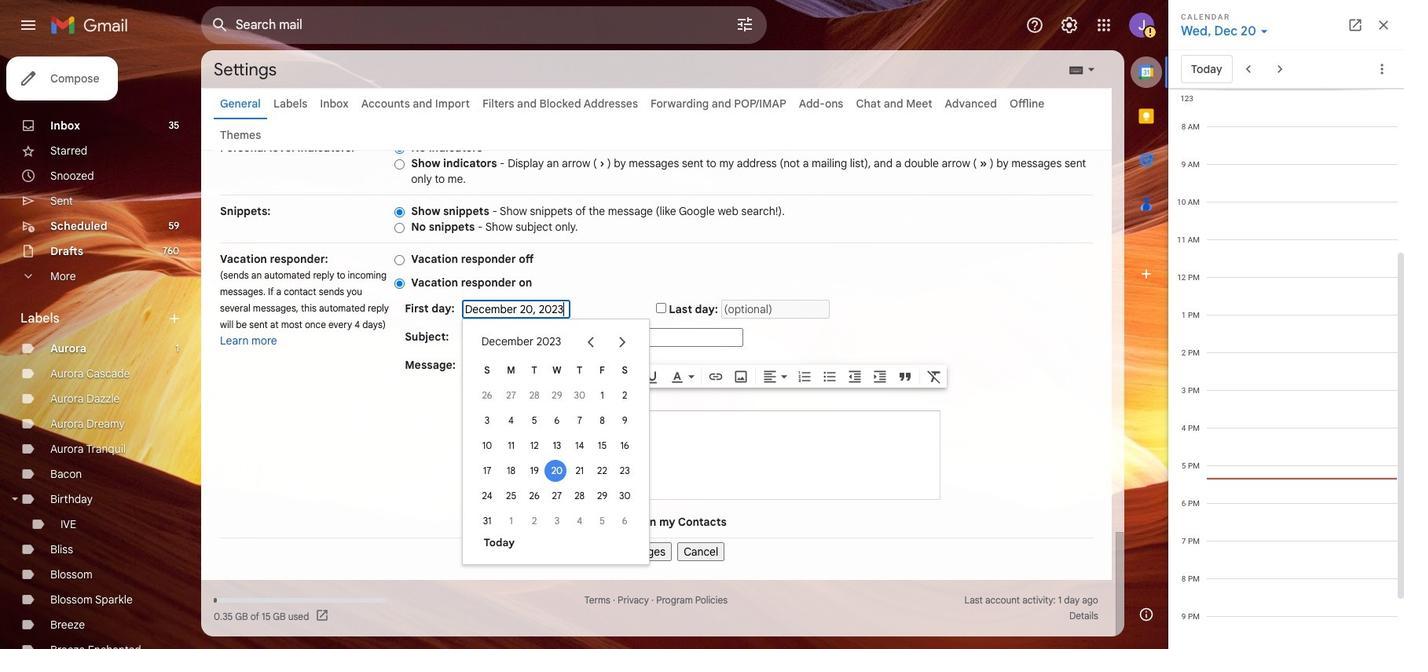 Task type: vqa. For each thing, say whether or not it's contained in the screenshot.
Indent less ‪(⌘[)‬ icon
yes



Task type: locate. For each thing, give the bounding box(es) containing it.
None radio
[[395, 143, 405, 155], [395, 207, 405, 218], [395, 222, 405, 234], [395, 143, 405, 155], [395, 207, 405, 218], [395, 222, 405, 234]]

1 dec cell
[[591, 383, 614, 408]]

Search mail text field
[[236, 17, 692, 33]]

26 dec cell
[[523, 484, 546, 509]]

None checkbox
[[462, 516, 472, 527]]

3 jan cell
[[546, 509, 568, 534]]

row
[[475, 326, 636, 358]]

follow link to manage storage image
[[315, 609, 331, 625]]

2 jan cell
[[523, 509, 546, 534]]

navigation
[[0, 50, 201, 650], [220, 539, 1093, 562]]

1 jan cell
[[499, 509, 523, 534]]

indent more ‪(⌘])‬ image
[[872, 369, 888, 385]]

5 jan cell
[[591, 509, 614, 534]]

5 column header from the left
[[568, 358, 591, 383]]

12 dec cell
[[523, 433, 546, 459]]

6 jan cell
[[614, 509, 636, 534]]

search mail image
[[206, 11, 234, 39]]

28 dec cell
[[568, 484, 591, 509]]

22 dec cell
[[591, 459, 614, 484]]

tab list
[[1125, 50, 1169, 593], [201, 88, 1112, 151]]

10 dec cell
[[475, 433, 499, 459]]

9 dec cell
[[614, 408, 636, 433]]

None text field
[[462, 300, 570, 319]]

italic ‪(⌘i)‬ image
[[619, 369, 635, 385]]

8 dec cell
[[591, 408, 614, 433]]

25 dec cell
[[499, 484, 523, 509]]

formatting options toolbar
[[467, 365, 947, 388]]

bold ‪(⌘b)‬ image
[[594, 369, 610, 385]]

main menu image
[[19, 16, 38, 35]]

2 dec cell
[[614, 383, 636, 408]]

underline ‪(⌘u)‬ image
[[644, 370, 660, 386]]

None radio
[[395, 159, 405, 170], [395, 254, 405, 266], [395, 278, 405, 290], [395, 159, 405, 170], [395, 254, 405, 266], [395, 278, 405, 290]]

grid
[[475, 358, 636, 534]]

settings image
[[1060, 16, 1079, 35]]

26 nov cell
[[475, 383, 499, 408]]

11 dec cell
[[499, 433, 523, 459]]

4 jan cell
[[568, 509, 591, 534]]

None text field
[[721, 300, 830, 319]]

29 nov cell
[[546, 383, 568, 408]]

4 dec cell
[[499, 408, 523, 433]]

27 nov cell
[[499, 383, 523, 408]]

18 dec cell
[[499, 459, 523, 484]]

column header
[[475, 358, 499, 383], [499, 358, 523, 383], [523, 358, 546, 383], [546, 358, 568, 383], [568, 358, 591, 383], [591, 358, 614, 383], [614, 358, 636, 383]]

24 dec cell
[[475, 484, 499, 509]]

6 dec cell
[[546, 408, 568, 433]]

footer
[[201, 593, 1112, 625]]

6 column header from the left
[[591, 358, 614, 383]]

3 column header from the left
[[523, 358, 546, 383]]

19 dec cell
[[523, 459, 546, 484]]

None search field
[[201, 6, 767, 44]]

29 dec cell
[[591, 484, 614, 509]]

1 horizontal spatial navigation
[[220, 539, 1093, 562]]

27 dec cell
[[546, 484, 568, 509]]

heading
[[20, 311, 167, 327]]



Task type: describe. For each thing, give the bounding box(es) containing it.
link ‪(⌘k)‬ image
[[708, 369, 724, 385]]

15 dec cell
[[591, 433, 614, 459]]

heading inside navigation
[[20, 311, 167, 327]]

30 dec cell
[[614, 484, 636, 509]]

28 nov cell
[[523, 383, 546, 408]]

Fixed end date checkbox
[[656, 303, 666, 314]]

1 column header from the left
[[475, 358, 499, 383]]

31 dec cell
[[475, 509, 499, 534]]

Vacation responder text field
[[468, 420, 940, 492]]

bulleted list ‪(⌘⇧8)‬ image
[[822, 369, 838, 385]]

insert image image
[[733, 369, 749, 385]]

13 dec cell
[[546, 433, 568, 459]]

advanced search options image
[[729, 9, 761, 40]]

7 dec cell
[[568, 408, 591, 433]]

gmail image
[[50, 9, 136, 41]]

Subject text field
[[462, 329, 743, 347]]

select input tool image
[[1087, 63, 1096, 75]]

4 column header from the left
[[546, 358, 568, 383]]

remove formatting ‪(⌘\)‬ image
[[926, 369, 942, 385]]

17 dec cell
[[475, 459, 499, 484]]

quote ‪(⌘⇧9)‬ image
[[897, 369, 913, 385]]

30 nov cell
[[568, 383, 591, 408]]

21 dec cell
[[568, 459, 591, 484]]

7 column header from the left
[[614, 358, 636, 383]]

support image
[[1026, 16, 1044, 35]]

side panel section
[[1125, 50, 1169, 637]]

14 dec cell
[[568, 433, 591, 459]]

16 dec cell
[[614, 433, 636, 459]]

0 horizontal spatial tab list
[[201, 88, 1112, 151]]

20 dec cell
[[546, 459, 568, 484]]

2 column header from the left
[[499, 358, 523, 383]]

numbered list ‪(⌘⇧7)‬ image
[[797, 369, 812, 385]]

1 horizontal spatial tab list
[[1125, 50, 1169, 593]]

3 dec cell
[[475, 408, 499, 433]]

23 dec cell
[[614, 459, 636, 484]]

5 dec cell
[[523, 408, 546, 433]]

indent less ‪(⌘[)‬ image
[[847, 369, 863, 385]]

0 horizontal spatial navigation
[[0, 50, 201, 650]]



